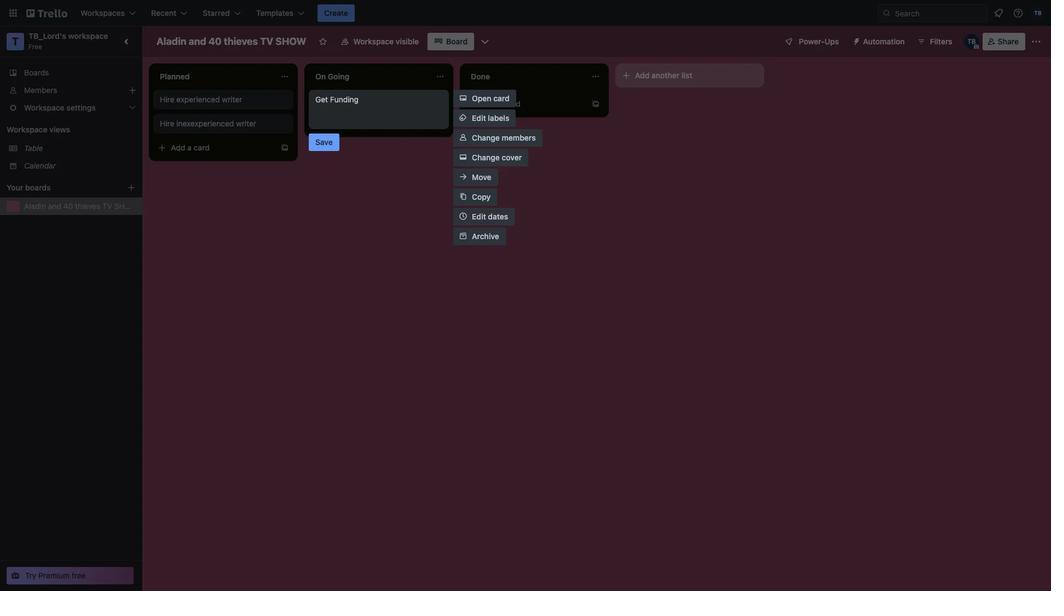 Task type: describe. For each thing, give the bounding box(es) containing it.
boards link
[[0, 64, 142, 82]]

tyler black (tylerblack44) image
[[1031, 7, 1044, 20]]

add another list
[[635, 71, 692, 80]]

filters button
[[914, 33, 956, 50]]

your
[[7, 183, 23, 192]]

a for hire experienced writer
[[187, 143, 192, 152]]

power-
[[799, 37, 825, 46]]

try
[[25, 571, 36, 580]]

workspace views
[[7, 125, 70, 134]]

0 horizontal spatial aladin
[[24, 201, 46, 211]]

try premium free button
[[7, 567, 134, 585]]

get funding
[[315, 95, 359, 104]]

copy button
[[453, 188, 497, 206]]

automation
[[863, 37, 905, 46]]

workspace for workspace visible
[[353, 37, 394, 46]]

card inside 'link'
[[493, 94, 510, 103]]

1 vertical spatial aladin and 40 thieves tv show
[[24, 201, 138, 211]]

your boards
[[7, 183, 51, 192]]

aladin inside board name 'text field'
[[157, 36, 186, 47]]

aladin and 40 thieves tv show inside board name 'text field'
[[157, 36, 306, 47]]

tb_lord's workspace link
[[28, 31, 108, 41]]

thieves inside board name 'text field'
[[224, 36, 258, 47]]

members
[[502, 133, 536, 142]]

calendar link
[[24, 160, 136, 171]]

boards
[[25, 183, 51, 192]]

add for add a card button for hire experienced writer
[[171, 143, 185, 152]]

1 vertical spatial thieves
[[75, 201, 100, 211]]

another
[[651, 71, 680, 80]]

card for the rightmost create from template… image
[[504, 99, 521, 108]]

writer for hire experienced writer
[[222, 95, 242, 104]]

archive button
[[453, 228, 506, 245]]

calendar
[[24, 161, 56, 170]]

Search field
[[891, 5, 987, 21]]

edit labels button
[[453, 109, 516, 127]]

1 vertical spatial 40
[[63, 201, 73, 211]]

add for rightmost add a card button
[[482, 99, 496, 108]]

board link
[[428, 33, 474, 50]]

add a card for get funding
[[326, 119, 365, 128]]

1 vertical spatial tv
[[102, 201, 112, 211]]

dates
[[488, 212, 508, 221]]

free
[[72, 571, 86, 580]]

get
[[315, 95, 328, 104]]

add a card button for hire experienced writer
[[153, 139, 276, 157]]

experienced
[[176, 95, 220, 104]]

0 vertical spatial add a card
[[482, 99, 521, 108]]

hire for hire inexexperienced writer
[[160, 119, 174, 128]]

your boards with 1 items element
[[7, 181, 111, 194]]

aladin and 40 thieves tv show link
[[24, 201, 138, 212]]

add for get funding's add a card button
[[326, 119, 341, 128]]

open card
[[472, 94, 510, 103]]

hire inexexperienced writer
[[160, 119, 256, 128]]

create button
[[318, 4, 355, 22]]

0 horizontal spatial and
[[48, 201, 61, 211]]

0 horizontal spatial show
[[114, 201, 138, 211]]

workspace visible button
[[334, 33, 425, 50]]

workspace
[[68, 31, 108, 41]]

copy
[[472, 192, 491, 201]]

add another list button
[[615, 64, 764, 88]]

Get Funding text field
[[315, 94, 442, 125]]

customize views image
[[480, 36, 491, 47]]

views
[[49, 125, 70, 134]]

create
[[324, 8, 348, 18]]

edit labels
[[472, 113, 509, 123]]

1 vertical spatial create from template… image
[[436, 119, 445, 128]]

funding
[[330, 95, 359, 104]]

t link
[[7, 33, 24, 50]]

share button
[[982, 33, 1025, 50]]

premium
[[38, 571, 70, 580]]

board
[[446, 37, 468, 46]]

show menu image
[[1031, 36, 1042, 47]]

workspace for workspace views
[[7, 125, 47, 134]]

archive
[[472, 232, 499, 241]]



Task type: vqa. For each thing, say whether or not it's contained in the screenshot.
top THE GREG ROBINSON (GREGROBINSON96) icon
no



Task type: locate. For each thing, give the bounding box(es) containing it.
open
[[472, 94, 491, 103]]

hire inside 'link'
[[160, 119, 174, 128]]

edit card image
[[435, 95, 443, 103]]

0 vertical spatial aladin and 40 thieves tv show
[[157, 36, 306, 47]]

tb_lord's
[[28, 31, 66, 41]]

add for add another list button on the right of the page
[[635, 71, 649, 80]]

change members button
[[453, 129, 542, 147]]

a down inexexperienced
[[187, 143, 192, 152]]

card
[[493, 94, 510, 103], [504, 99, 521, 108], [349, 119, 365, 128], [194, 143, 210, 152]]

add up the edit labels
[[482, 99, 496, 108]]

show left star or unstar board icon
[[275, 36, 306, 47]]

2 vertical spatial a
[[187, 143, 192, 152]]

save
[[315, 137, 333, 147]]

40 inside board name 'text field'
[[209, 36, 222, 47]]

1 vertical spatial writer
[[236, 119, 256, 128]]

change cover
[[472, 153, 522, 162]]

change for change members
[[472, 133, 500, 142]]

card for the bottommost create from template… image
[[349, 119, 365, 128]]

writer up hire inexexperienced writer 'link'
[[222, 95, 242, 104]]

1 horizontal spatial add a card button
[[309, 115, 431, 132]]

create from template… image
[[591, 100, 600, 108], [436, 119, 445, 128]]

writer down hire experienced writer link
[[236, 119, 256, 128]]

0 vertical spatial 40
[[209, 36, 222, 47]]

2 edit from the top
[[472, 212, 486, 221]]

primary element
[[0, 0, 1051, 26]]

card down inexexperienced
[[194, 143, 210, 152]]

0 horizontal spatial tv
[[102, 201, 112, 211]]

1 horizontal spatial create from template… image
[[591, 100, 600, 108]]

hire inexexperienced writer link
[[160, 118, 287, 129]]

0 vertical spatial aladin
[[157, 36, 186, 47]]

0 horizontal spatial aladin and 40 thieves tv show
[[24, 201, 138, 211]]

writer for hire inexexperienced writer
[[236, 119, 256, 128]]

0 vertical spatial hire
[[160, 95, 174, 104]]

card down funding
[[349, 119, 365, 128]]

free
[[28, 43, 42, 51]]

aladin
[[157, 36, 186, 47], [24, 201, 46, 211]]

edit dates
[[472, 212, 508, 221]]

0 horizontal spatial add a card button
[[153, 139, 276, 157]]

0 vertical spatial edit
[[472, 113, 486, 123]]

star or unstar board image
[[318, 37, 327, 46]]

workspace visible
[[353, 37, 419, 46]]

2 horizontal spatial add a card
[[482, 99, 521, 108]]

Board name text field
[[151, 33, 312, 50]]

change cover button
[[453, 149, 528, 166]]

get funding link
[[315, 94, 442, 105]]

list
[[682, 71, 692, 80]]

add a card button down get funding link
[[309, 115, 431, 132]]

hire experienced writer
[[160, 95, 242, 104]]

0 vertical spatial thieves
[[224, 36, 258, 47]]

tv
[[260, 36, 273, 47], [102, 201, 112, 211]]

try premium free
[[25, 571, 86, 580]]

1 vertical spatial and
[[48, 201, 61, 211]]

ups
[[825, 37, 839, 46]]

hire for hire experienced writer
[[160, 95, 174, 104]]

power-ups button
[[777, 33, 846, 50]]

workspace up the table
[[7, 125, 47, 134]]

add a card button down 'hire inexexperienced writer'
[[153, 139, 276, 157]]

1 horizontal spatial thieves
[[224, 36, 258, 47]]

share
[[998, 37, 1019, 46]]

tb_lord's workspace free
[[28, 31, 108, 51]]

workspace inside "workspace visible" button
[[353, 37, 394, 46]]

members
[[24, 85, 57, 95]]

1 vertical spatial add a card
[[326, 119, 365, 128]]

hire experienced writer link
[[160, 94, 287, 105]]

add a card button for get funding
[[309, 115, 431, 132]]

table link
[[24, 143, 136, 154]]

writer inside 'link'
[[236, 119, 256, 128]]

0 vertical spatial tv
[[260, 36, 273, 47]]

a for get funding
[[343, 119, 347, 128]]

add
[[635, 71, 649, 80], [482, 99, 496, 108], [326, 119, 341, 128], [171, 143, 185, 152]]

add down inexexperienced
[[171, 143, 185, 152]]

1 edit from the top
[[472, 113, 486, 123]]

card up "labels" on the left top
[[504, 99, 521, 108]]

add a card down inexexperienced
[[171, 143, 210, 152]]

add board image
[[127, 183, 136, 192]]

add inside button
[[635, 71, 649, 80]]

1 vertical spatial hire
[[160, 119, 174, 128]]

1 change from the top
[[472, 133, 500, 142]]

1 vertical spatial aladin
[[24, 201, 46, 211]]

t
[[12, 35, 19, 48]]

edit left dates
[[472, 212, 486, 221]]

save button
[[309, 134, 339, 151]]

0 vertical spatial workspace
[[353, 37, 394, 46]]

cover
[[502, 153, 522, 162]]

automation button
[[848, 33, 911, 50]]

hire
[[160, 95, 174, 104], [160, 119, 174, 128]]

1 vertical spatial add a card button
[[309, 115, 431, 132]]

2 horizontal spatial a
[[498, 99, 502, 108]]

1 vertical spatial a
[[343, 119, 347, 128]]

1 horizontal spatial and
[[189, 36, 206, 47]]

move
[[472, 172, 491, 182]]

1 vertical spatial change
[[472, 153, 500, 162]]

0 vertical spatial a
[[498, 99, 502, 108]]

0 vertical spatial create from template… image
[[591, 100, 600, 108]]

labels
[[488, 113, 509, 123]]

a down funding
[[343, 119, 347, 128]]

tb_lord (tylerblack44) image
[[964, 34, 979, 49]]

add up save
[[326, 119, 341, 128]]

0 horizontal spatial thieves
[[75, 201, 100, 211]]

add a card for hire experienced writer
[[171, 143, 210, 152]]

a
[[498, 99, 502, 108], [343, 119, 347, 128], [187, 143, 192, 152]]

change members
[[472, 133, 536, 142]]

add a card button
[[464, 95, 587, 113], [309, 115, 431, 132], [153, 139, 276, 157]]

add a card button up "labels" on the left top
[[464, 95, 587, 113]]

add a card down funding
[[326, 119, 365, 128]]

1 horizontal spatial a
[[343, 119, 347, 128]]

workspace
[[353, 37, 394, 46], [7, 125, 47, 134]]

move button
[[453, 169, 498, 186]]

workspace left visible
[[353, 37, 394, 46]]

boards
[[24, 68, 49, 77]]

1 vertical spatial edit
[[472, 212, 486, 221]]

tv inside board name 'text field'
[[260, 36, 273, 47]]

0 vertical spatial writer
[[222, 95, 242, 104]]

0 horizontal spatial 40
[[63, 201, 73, 211]]

2 vertical spatial add a card button
[[153, 139, 276, 157]]

0 notifications image
[[992, 7, 1005, 20]]

show inside board name 'text field'
[[275, 36, 306, 47]]

create from template… image
[[280, 143, 289, 152]]

card for create from template… icon
[[194, 143, 210, 152]]

change for change cover
[[472, 153, 500, 162]]

table
[[24, 143, 43, 153]]

aladin and 40 thieves tv show
[[157, 36, 306, 47], [24, 201, 138, 211]]

2 change from the top
[[472, 153, 500, 162]]

open information menu image
[[1013, 8, 1024, 19]]

open card link
[[453, 90, 516, 107]]

change down edit labels button
[[472, 133, 500, 142]]

2 vertical spatial add a card
[[171, 143, 210, 152]]

edit left "labels" on the left top
[[472, 113, 486, 123]]

inexexperienced
[[176, 119, 234, 128]]

power-ups
[[799, 37, 839, 46]]

show down add board image
[[114, 201, 138, 211]]

1 hire from the top
[[160, 95, 174, 104]]

1 vertical spatial show
[[114, 201, 138, 211]]

1 horizontal spatial 40
[[209, 36, 222, 47]]

filters
[[930, 37, 952, 46]]

1 vertical spatial workspace
[[7, 125, 47, 134]]

1 horizontal spatial aladin
[[157, 36, 186, 47]]

members link
[[0, 82, 142, 99]]

search image
[[882, 9, 891, 18]]

hire left inexexperienced
[[160, 119, 174, 128]]

0 vertical spatial change
[[472, 133, 500, 142]]

add left another
[[635, 71, 649, 80]]

1 horizontal spatial add a card
[[326, 119, 365, 128]]

1 horizontal spatial workspace
[[353, 37, 394, 46]]

edit dates button
[[453, 208, 515, 226]]

edit
[[472, 113, 486, 123], [472, 212, 486, 221]]

change up move
[[472, 153, 500, 162]]

edit for edit dates
[[472, 212, 486, 221]]

add a card up "labels" on the left top
[[482, 99, 521, 108]]

writer
[[222, 95, 242, 104], [236, 119, 256, 128]]

0 vertical spatial add a card button
[[464, 95, 587, 113]]

card right open
[[493, 94, 510, 103]]

sm image
[[848, 33, 863, 48]]

thieves
[[224, 36, 258, 47], [75, 201, 100, 211]]

0 vertical spatial show
[[275, 36, 306, 47]]

hire left experienced
[[160, 95, 174, 104]]

show
[[275, 36, 306, 47], [114, 201, 138, 211]]

a up "labels" on the left top
[[498, 99, 502, 108]]

1 horizontal spatial aladin and 40 thieves tv show
[[157, 36, 306, 47]]

1 horizontal spatial show
[[275, 36, 306, 47]]

0 vertical spatial and
[[189, 36, 206, 47]]

change
[[472, 133, 500, 142], [472, 153, 500, 162]]

visible
[[396, 37, 419, 46]]

2 hire from the top
[[160, 119, 174, 128]]

2 horizontal spatial add a card button
[[464, 95, 587, 113]]

1 horizontal spatial tv
[[260, 36, 273, 47]]

40
[[209, 36, 222, 47], [63, 201, 73, 211]]

0 horizontal spatial create from template… image
[[436, 119, 445, 128]]

edit for edit labels
[[472, 113, 486, 123]]

0 horizontal spatial workspace
[[7, 125, 47, 134]]

and inside board name 'text field'
[[189, 36, 206, 47]]

0 horizontal spatial add a card
[[171, 143, 210, 152]]

and
[[189, 36, 206, 47], [48, 201, 61, 211]]

add a card
[[482, 99, 521, 108], [326, 119, 365, 128], [171, 143, 210, 152]]

0 horizontal spatial a
[[187, 143, 192, 152]]



